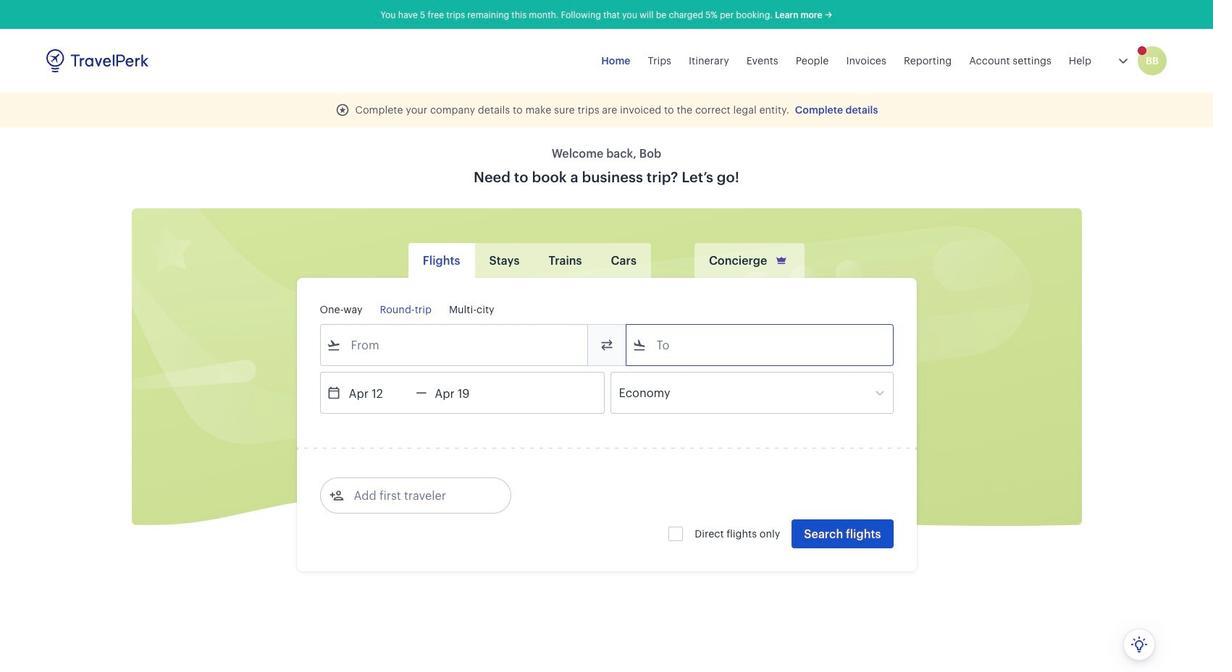 Task type: describe. For each thing, give the bounding box(es) containing it.
Add first traveler search field
[[344, 485, 494, 508]]

Depart text field
[[341, 373, 416, 414]]

To search field
[[646, 334, 874, 357]]



Task type: vqa. For each thing, say whether or not it's contained in the screenshot.
Move Backward To Switch To The Previous Month. icon
no



Task type: locate. For each thing, give the bounding box(es) containing it.
From search field
[[341, 334, 568, 357]]

Return text field
[[427, 373, 502, 414]]



